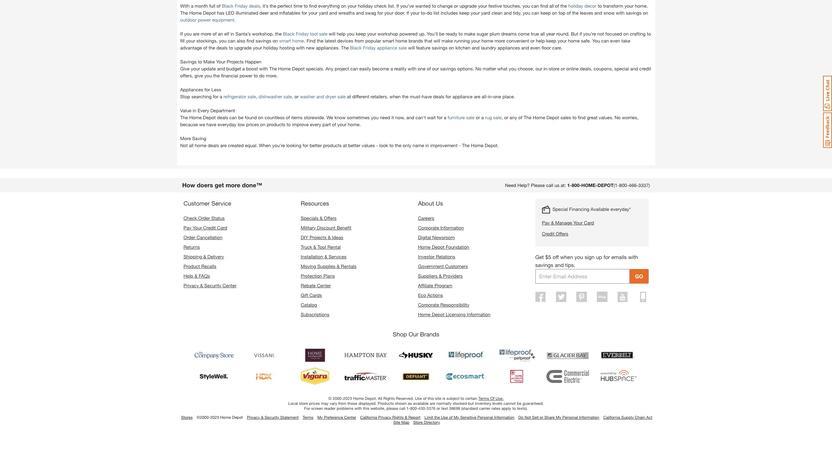 Task type: describe. For each thing, give the bounding box(es) containing it.
security for statement
[[265, 415, 279, 420]]

on down workshop, on the top of the page
[[273, 38, 278, 43]]

to up list
[[432, 3, 436, 9]]

, left 'washer'
[[292, 94, 293, 99]]

keep inside . find the latest devices from popular smart home brands that will make running your home more convenient or help keep your home safe. you can even take advantage of the deals to upgrade your holiday hosting with new appliances. the
[[547, 38, 557, 43]]

no inside savings to make your projects happen give your update and budget a boost with the home depot specials. any project can easily become a reality with one of our savings options. no matter what you choose, our in-store or online deals, coupons, special and credit offers, give you the financial power to do more.
[[476, 66, 482, 71]]

1 better from the left
[[310, 143, 322, 148]]

keep right includes
[[460, 10, 470, 16]]

hubspace smart home image
[[597, 368, 640, 386]]

about us
[[418, 200, 444, 207]]

tips.
[[566, 262, 576, 268]]

and down "touches,"
[[504, 10, 512, 16]]

update
[[201, 66, 216, 71]]

of right any
[[519, 115, 523, 120]]

1 horizontal spatial credit
[[542, 231, 555, 237]]

santa's
[[236, 31, 251, 36]]

normally
[[437, 401, 452, 406]]

up.
[[419, 31, 426, 36]]

the company store image
[[193, 346, 236, 365]]

foundation
[[446, 244, 470, 250]]

& left report
[[405, 415, 408, 420]]

if inside to transform your home. the home depot has led illuminated deer and inflatables for your yard and wreaths and swag for your door. if your to-do list includes keep your yard clean and tidy, you can keep on top of the leaves and snow with savings on outdoor power equipment .
[[407, 10, 410, 16]]

you down an
[[219, 38, 227, 43]]

0 vertical spatial offers
[[324, 215, 337, 221]]

home. inside to transform your home. the home depot has led illuminated deer and inflatables for your yard and wreaths and swag for your door. if your to-do list includes keep your yard clean and tidy, you can keep on top of the leaves and snow with savings on outdoor power equipment .
[[636, 3, 649, 9]]

your right transform
[[625, 3, 634, 9]]

options.
[[458, 66, 475, 71]]

the inside savings to make your projects happen give your update and budget a boost with the home depot specials. any project can easily become a reality with one of our savings options. no matter what you choose, our in-store or online deals, coupons, special and credit offers, give you the financial power to do more.
[[269, 66, 277, 71]]

depot inside , or any of the home depot sales to find great values. no worries, because we have everyday low prices on products to improve every part of your home.
[[547, 115, 560, 120]]

savings inside will help you keep your workshop powered up. you'll be ready to make sugar plum dreams come true all year round. but if you're not focused on crafting to fill your stockings, you can also find savings on
[[256, 38, 272, 43]]

the inside more saving not all home deals are created equal. when you're looking for better products at better values - look to the only name in improvement - the home depot.
[[462, 143, 470, 148]]

your up advantage
[[186, 38, 195, 43]]

1 horizontal spatial 800-
[[572, 182, 582, 188]]

the inside . find the latest devices from popular smart home brands that will make running your home more convenient or help keep your home safe. you can even take advantage of the deals to upgrade your holiday hosting with new appliances. the
[[341, 45, 349, 50]]

about
[[418, 200, 435, 207]]

, left it's
[[260, 3, 262, 9]]

up
[[597, 254, 603, 260]]

and down convenient
[[522, 45, 530, 50]]

the up top
[[561, 3, 568, 9]]

hampton bay image
[[345, 346, 387, 365]]

newsroom
[[433, 235, 455, 240]]

, or any of the home depot sales to find great values. no worries, because we have everyday low prices on products to improve every part of your home.
[[180, 115, 639, 127]]

with right reality
[[408, 66, 417, 71]]

products
[[378, 401, 394, 406]]

ecosmart image
[[446, 368, 488, 386]]

and right kitchen
[[472, 45, 480, 50]]

eco actions link
[[418, 292, 443, 298]]

1 vertical spatial order
[[184, 235, 196, 240]]

specials.
[[306, 66, 325, 71]]

sale right dishwasher
[[284, 94, 292, 99]]

& for suppliers & providers
[[439, 273, 442, 279]]

©
[[329, 396, 332, 401]]

your down if you are more of an elf in santa's workshop, the black friday tool sale
[[253, 45, 262, 50]]

home right ©2000-
[[220, 415, 231, 420]]

vary
[[330, 401, 337, 406]]

corporate information
[[418, 225, 464, 231]]

dreams
[[502, 31, 517, 36]]

services
[[329, 254, 347, 260]]

your down sugar on the right top
[[472, 38, 481, 43]]

true
[[531, 31, 540, 36]]

your left festive
[[479, 3, 488, 9]]

saving
[[192, 136, 207, 141]]

1 vertical spatial 2023
[[210, 415, 219, 420]]

can right "touches,"
[[532, 3, 539, 9]]

on left kitchen
[[449, 45, 455, 50]]

guaranteed.
[[523, 401, 544, 406]]

do inside savings to make your projects happen give your update and budget a boost with the home depot specials. any project can easily become a reality with one of our savings options. no matter what you choose, our in-store or online deals, coupons, special and credit offers, give you the financial power to do more.
[[259, 73, 265, 78]]

workshop
[[378, 31, 399, 36]]

and inside appliances for less stop searching for a refrigerator sale , dishwasher sale , or washer and dryer sale at different retailers, when the must-have deals for appliance are all-in-one place.
[[317, 94, 324, 99]]

with inside to transform your home. the home depot has led illuminated deer and inflatables for your yard and wreaths and swag for your door. if your to-do list includes keep your yard clean and tidy, you can keep on top of the leaves and snow with savings on outdoor power equipment .
[[617, 10, 625, 16]]

when inside get $5 off when you sign up for emails with savings and tips.
[[561, 254, 574, 260]]

a inside appliances for less stop searching for a refrigerator sale , dishwasher sale , or washer and dryer sale at different retailers, when the must-have deals for appliance are all-in-one place.
[[220, 94, 222, 99]]

everyday
[[218, 122, 237, 127]]

go button
[[630, 269, 649, 284]]

are up stockings,
[[193, 31, 200, 36]]

for left less
[[205, 87, 210, 92]]

(1-
[[614, 182, 620, 188]]

online
[[567, 66, 579, 71]]

1 vertical spatial use
[[441, 415, 448, 420]]

rentals
[[341, 264, 357, 269]]

2 better from the left
[[349, 143, 361, 148]]

benefit
[[337, 225, 352, 231]]

home inside savings to make your projects happen give your update and budget a boost with the home depot specials. any project can easily become a reality with one of our savings options. no matter what you choose, our in-store or online deals, coupons, special and credit offers, give you the financial power to do more.
[[278, 66, 291, 71]]

home down but
[[569, 38, 580, 43]]

more.
[[266, 73, 278, 78]]

values.
[[599, 115, 614, 120]]

for right the wait
[[437, 115, 443, 120]]

at inside appliances for less stop searching for a refrigerator sale , dishwasher sale , or washer and dryer sale at different retailers, when the must-have deals for appliance are all-in-one place.
[[347, 94, 351, 99]]

of
[[491, 396, 495, 401]]

and left swag
[[356, 10, 364, 16]]

2 horizontal spatial center
[[345, 415, 357, 420]]

furniture sale link
[[448, 115, 475, 120]]

sale right refrigerator
[[248, 94, 256, 99]]

a right with at the top of page
[[191, 3, 194, 9]]

you right "touches,"
[[523, 3, 531, 9]]

& for help & faqs
[[195, 273, 198, 279]]

customer
[[184, 200, 210, 207]]

worries,
[[623, 115, 639, 120]]

digital newsroom
[[418, 235, 455, 240]]

pay for pay & manage your card
[[542, 220, 550, 226]]

floor
[[542, 45, 551, 50]]

no inside , or any of the home depot sales to find great values. no worries, because we have everyday low prices on products to improve every part of your home.
[[615, 115, 621, 120]]

and right deer
[[270, 10, 278, 16]]

off
[[553, 254, 559, 260]]

pay for pay your credit card
[[184, 225, 192, 231]]

california privacy rights & report link
[[361, 415, 421, 420]]

have inside , or any of the home depot sales to find great values. no worries, because we have everyday low prices on products to improve every part of your home.
[[207, 122, 217, 127]]

or up includes
[[454, 3, 459, 9]]

2 vertical spatial will
[[409, 45, 415, 50]]

& for privacy & security statement
[[261, 415, 264, 420]]

2 horizontal spatial holiday
[[569, 3, 584, 9]]

terms link
[[303, 415, 314, 420]]

must-
[[410, 94, 422, 99]]

find
[[307, 38, 316, 43]]

suppliers & providers link
[[418, 273, 463, 279]]

1 yard from the left
[[319, 10, 328, 16]]

the up smart home link
[[275, 31, 282, 36]]

deals up illuminated
[[249, 3, 260, 9]]

financing
[[570, 206, 590, 212]]

the inside to transform your home. the home depot has led illuminated deer and inflatables for your yard and wreaths and swag for your door. if your to-do list includes keep your yard clean and tidy, you can keep on top of the leaves and snow with savings on outdoor power equipment .
[[180, 10, 188, 16]]

your for projects
[[216, 59, 226, 64]]

more
[[180, 136, 191, 141]]

0 horizontal spatial terms
[[303, 415, 314, 420]]

of right full
[[217, 3, 221, 9]]

the inside more saving not all home deals are created equal. when you're looking for better products at better values - look to the only name in improvement - the home depot.
[[395, 143, 402, 148]]

home down "black friday tool sale" link
[[293, 38, 304, 43]]

not inside more saving not all home deals are created equal. when you're looking for better products at better values - look to the only name in improvement - the home depot.
[[180, 143, 188, 148]]

your up 'tool' on the top of page
[[309, 10, 318, 16]]

for up furniture
[[446, 94, 452, 99]]

the right find
[[317, 38, 324, 43]]

of inside © 2000-2023 home depot. all rights reserved. use of this site is subject to certain terms of use. local store prices may vary from those displayed. products shown as available are normally stocked but inventory levels cannot be guaranteed. for screen reader problems with this website, please call 1-800-430-3376 or text 38698 (standard carrier rates apply to texts).
[[423, 396, 427, 401]]

any
[[326, 66, 334, 71]]

improvement
[[431, 143, 458, 148]]

. inside to transform your home. the home depot has led illuminated deer and inflatables for your yard and wreaths and swag for your door. if your to-do list includes keep your yard clean and tidy, you can keep on top of the leaves and snow with savings on outdoor power equipment .
[[235, 17, 236, 22]]

1 horizontal spatial call
[[547, 182, 554, 188]]

to left "make"
[[198, 59, 202, 64]]

you left need
[[371, 115, 379, 120]]

0 horizontal spatial if
[[180, 31, 183, 36]]

1 vertical spatial in
[[193, 108, 197, 113]]

as
[[408, 401, 412, 406]]

0 vertical spatial upgrade
[[460, 3, 477, 9]]

call inside © 2000-2023 home depot. all rights reserved. use of this site is subject to certain terms of use. local store prices may vary from those displayed. products shown as available are normally stocked but inventory levels cannot be guaranteed. for screen reader problems with this website, please call 1-800-430-3376 or text 38698 (standard carrier rates apply to texts).
[[400, 406, 406, 411]]

home down powered
[[396, 38, 408, 43]]

keep left top
[[541, 10, 551, 16]]

your left to-
[[411, 10, 420, 16]]

looking
[[287, 143, 302, 148]]

with up more. on the left top of the page
[[260, 66, 268, 71]]

rebate center
[[301, 283, 331, 288]]

privacy for privacy & security center
[[184, 283, 199, 288]]

specials & offers
[[301, 215, 337, 221]]

rug sale link
[[486, 115, 502, 120]]

1 smart from the left
[[279, 38, 291, 43]]

investor
[[418, 254, 435, 260]]

to left improve
[[287, 122, 291, 127]]

the down value at the left top of the page
[[180, 115, 188, 120]]

or inside savings to make your projects happen give your update and budget a boost with the home depot specials. any project can easily become a reality with one of our savings options. no matter what you choose, our in-store or online deals, coupons, special and credit offers, give you the financial power to do more.
[[561, 66, 566, 71]]

home accents holiday image
[[496, 368, 539, 386]]

the down stockings,
[[209, 45, 215, 50]]

2 yard from the left
[[482, 10, 491, 16]]

affiliate
[[418, 283, 434, 288]]

of left an
[[213, 31, 217, 36]]

full
[[209, 3, 215, 9]]

& for pay & manage your card
[[552, 220, 555, 226]]

or inside © 2000-2023 home depot. all rights reserved. use of this site is subject to certain terms of use. local store prices may vary from those displayed. products shown as available are normally stocked but inventory levels cannot be guaranteed. for screen reader problems with this website, please call 1-800-430-3376 or text 38698 (standard carrier rates apply to texts).
[[437, 406, 441, 411]]

even inside . find the latest devices from popular smart home brands that will make running your home more convenient or help keep your home safe. you can even take advantage of the deals to upgrade your holiday hosting with new appliances. the
[[611, 38, 621, 43]]

you up fill
[[184, 31, 192, 36]]

military discount benefit
[[301, 225, 352, 231]]

black friday deals link
[[222, 3, 260, 9]]

with inside get $5 off when you sign up for emails with savings and tips.
[[629, 254, 639, 260]]

home inside more saving not all home deals are created equal. when you're looking for better products at better values - look to the only name in improvement - the home depot.
[[195, 143, 207, 148]]

holiday inside . find the latest devices from popular smart home brands that will make running your home more convenient or help keep your home safe. you can even take advantage of the deals to upgrade your holiday hosting with new appliances. the
[[264, 45, 278, 50]]

terms inside © 2000-2023 home depot. all rights reserved. use of this site is subject to certain terms of use. local store prices may vary from those displayed. products shown as available are normally stocked but inventory levels cannot be guaranteed. for screen reader problems with this website, please call 1-800-430-3376 or text 38698 (standard carrier rates apply to texts).
[[479, 396, 490, 401]]

home inside to transform your home. the home depot has led illuminated deer and inflatables for your yard and wreaths and swag for your door. if your to-do list includes keep your yard clean and tidy, you can keep on top of the leaves and snow with savings on outdoor power equipment .
[[189, 10, 202, 16]]

sign
[[585, 254, 595, 260]]

0 vertical spatial this
[[428, 396, 434, 401]]

ideas
[[332, 235, 344, 240]]

government customers link
[[418, 264, 468, 269]]

home decorators collection image
[[294, 346, 337, 365]]

sale right 'tool' on the top of page
[[319, 31, 328, 36]]

to inside . find the latest devices from popular smart home brands that will make running your home more convenient or help keep your home safe. you can even take advantage of the deals to upgrade your holiday hosting with new appliances. the
[[229, 45, 233, 50]]

for down check
[[378, 10, 383, 16]]

home up because
[[189, 115, 202, 120]]

boost
[[246, 66, 258, 71]]

top
[[559, 10, 566, 16]]

status
[[211, 215, 225, 221]]

1 horizontal spatial holiday
[[358, 3, 373, 9]]

1 vertical spatial offers
[[556, 231, 569, 237]]

of inside to transform your home. the home depot has led illuminated deer and inflatables for your yard and wreaths and swag for your door. if your to-do list includes keep your yard clean and tidy, you can keep on top of the leaves and snow with savings on outdoor power equipment .
[[567, 10, 571, 16]]

0 vertical spatial appliance
[[377, 45, 398, 50]]

may
[[321, 401, 329, 406]]

0 horizontal spatial card
[[217, 225, 227, 231]]

take
[[622, 38, 631, 43]]

for down time
[[302, 10, 307, 16]]

preference
[[324, 415, 343, 420]]

rights inside © 2000-2023 home depot. all rights reserved. use of this site is subject to certain terms of use. local store prices may vary from those displayed. products shown as available are normally stocked but inventory levels cannot be guaranteed. for screen reader problems with this website, please call 1-800-430-3376 or text 38698 (standard carrier rates apply to texts).
[[384, 396, 395, 401]]

power inside to transform your home. the home depot has led illuminated deer and inflatables for your yard and wreaths and swag for your door. if your to-do list includes keep your yard clean and tidy, you can keep on top of the leaves and snow with savings on outdoor power equipment .
[[198, 17, 211, 22]]

use inside © 2000-2023 home depot. all rights reserved. use of this site is subject to certain terms of use. local store prices may vary from those displayed. products shown as available are normally stocked but inventory levels cannot be guaranteed. for screen reader problems with this website, please call 1-800-430-3376 or text 38698 (standard carrier rates apply to texts).
[[415, 396, 422, 401]]

to right time
[[304, 3, 308, 9]]

to right the sales
[[573, 115, 577, 120]]

when inside appliances for less stop searching for a refrigerator sale , dishwasher sale , or washer and dryer sale at different retailers, when the must-have deals for appliance are all-in-one place.
[[390, 94, 401, 99]]

your inside savings to make your projects happen give your update and budget a boost with the home depot specials. any project can easily become a reality with one of our savings options. no matter what you choose, our in-store or online deals, coupons, special and credit offers, give you the financial power to do more.
[[191, 66, 200, 71]]

deer
[[260, 10, 269, 16]]

your down round.
[[558, 38, 567, 43]]

use.
[[496, 396, 504, 401]]

1 vertical spatial friday
[[296, 31, 309, 36]]

can up everyday
[[230, 115, 237, 120]]

vigoro image
[[294, 368, 337, 386]]

find up the year
[[541, 3, 549, 9]]

to left certain
[[461, 396, 465, 401]]

truck
[[301, 244, 312, 250]]

corporate for corporate information
[[418, 225, 439, 231]]

glacier bay image
[[547, 346, 589, 365]]

more for done™
[[226, 181, 241, 189]]

tool
[[310, 31, 318, 36]]

and up financial
[[217, 66, 225, 71]]

0 vertical spatial friday
[[235, 3, 248, 9]]

the right it's
[[270, 3, 277, 9]]

on up take
[[624, 31, 629, 36]]

your down with a month full of black friday deals , it's the perfect time to find everything on your holiday check list. if you've wanted to change or upgrade your festive touches, you can find all of the holiday decor
[[385, 10, 394, 16]]

to right the crafting
[[648, 31, 652, 36]]

you up devices
[[347, 31, 355, 36]]

of left items
[[286, 115, 290, 120]]

be inside will help you keep your workshop powered up. you'll be ready to make sugar plum dreams come true all year round. but if you're not focused on crafting to fill your stockings, you can also find savings on
[[440, 31, 445, 36]]

illuminated
[[236, 10, 258, 16]]

0 vertical spatial black
[[222, 3, 234, 9]]

in inside more saving not all home deals are created equal. when you're looking for better products at better values - look to the only name in improvement - the home depot.
[[426, 143, 429, 148]]

protection
[[301, 273, 322, 279]]

home depot mobile apps image
[[641, 292, 647, 302]]

deals down department
[[217, 115, 228, 120]]

0 horizontal spatial credit
[[203, 225, 216, 231]]

0 horizontal spatial center
[[223, 283, 237, 288]]

2 horizontal spatial all
[[550, 3, 554, 9]]

low
[[238, 122, 245, 127]]

1 vertical spatial black
[[283, 31, 295, 36]]

at inside more saving not all home deals are created equal. when you're looking for better products at better values - look to the only name in improvement - the home depot.
[[343, 143, 347, 148]]

1 vertical spatial rights
[[393, 415, 404, 420]]

& left ideas
[[328, 235, 331, 240]]

doers
[[197, 181, 213, 189]]

with inside © 2000-2023 home depot. all rights reserved. use of this site is subject to certain terms of use. local store prices may vary from those displayed. products shown as available are normally stocked but inventory levels cannot be guaranteed. for screen reader problems with this website, please call 1-800-430-3376 or text 38698 (standard carrier rates apply to texts).
[[355, 406, 362, 411]]

financial
[[221, 73, 238, 78]]

the inside savings to make your projects happen give your update and budget a boost with the home depot specials. any project can easily become a reality with one of our savings options. no matter what you choose, our in-store or online deals, coupons, special and credit offers, give you the financial power to do more.
[[213, 73, 220, 78]]

installation
[[301, 254, 323, 260]]

a left "rug"
[[482, 115, 484, 120]]

2 vertical spatial friday
[[363, 45, 376, 50]]

1 horizontal spatial card
[[585, 220, 595, 226]]

& for privacy & security center
[[200, 283, 203, 288]]

on left top
[[553, 10, 558, 16]]

2 our from the left
[[536, 66, 543, 71]]

(standard
[[462, 406, 479, 411]]

and down everything
[[330, 10, 337, 16]]

appliances for less stop searching for a refrigerator sale , dishwasher sale , or washer and dryer sale at different retailers, when the must-have deals for appliance are all-in-one place.
[[180, 87, 517, 99]]

do inside to transform your home. the home depot has led illuminated deer and inflatables for your yard and wreaths and swag for your door. if your to-do list includes keep your yard clean and tidy, you can keep on top of the leaves and snow with savings on outdoor power equipment .
[[427, 10, 433, 16]]

a left boost on the top left of the page
[[243, 66, 245, 71]]

home up laundry
[[482, 38, 494, 43]]

2 horizontal spatial 800-
[[620, 182, 629, 188]]

& for shipping & delivery
[[203, 254, 206, 260]]

we
[[327, 115, 334, 120]]

products inside , or any of the home depot sales to find great values. no worries, because we have everyday low prices on products to improve every part of your home.
[[267, 122, 286, 127]]

your inside , or any of the home depot sales to find great values. no worries, because we have everyday low prices on products to improve every part of your home.
[[338, 122, 347, 127]]

terms of use. link
[[479, 396, 504, 401]]

do
[[519, 415, 524, 420]]

smart inside . find the latest devices from popular smart home brands that will make running your home more convenient or help keep your home safe. you can even take advantage of the deals to upgrade your holiday hosting with new appliances. the
[[383, 38, 395, 43]]

2 my from the left
[[454, 415, 460, 420]]

or inside . find the latest devices from popular smart home brands that will make running your home more convenient or help keep your home safe. you can even take advantage of the deals to upgrade your holiday hosting with new appliances. the
[[531, 38, 535, 43]]

all inside more saving not all home deals are created equal. when you're looking for better products at better values - look to the only name in improvement - the home depot.
[[189, 143, 194, 148]]

your up wreaths
[[348, 3, 357, 9]]

0 horizontal spatial even
[[531, 45, 541, 50]]

to up running
[[459, 31, 463, 36]]

to down boost on the top left of the page
[[254, 73, 258, 78]]

for down less
[[213, 94, 219, 99]]

& down services
[[337, 264, 340, 269]]

projects inside savings to make your projects happen give your update and budget a boost with the home depot specials. any project can easily become a reality with one of our savings options. no matter what you choose, our in-store or online deals, coupons, special and credit offers, give you the financial power to do more.
[[227, 59, 244, 64]]

the right 'limit'
[[435, 415, 440, 420]]

credit
[[640, 66, 652, 71]]

you inside to transform your home. the home depot has led illuminated deer and inflatables for your yard and wreaths and swag for your door. if your to-do list includes keep your yard clean and tidy, you can keep on top of the leaves and snow with savings on outdoor power equipment .
[[523, 10, 531, 16]]

1 horizontal spatial not
[[525, 415, 532, 420]]

california for california supply chain act
[[604, 415, 621, 420]]

on right found
[[258, 115, 264, 120]]

1 horizontal spatial center
[[317, 283, 331, 288]]

0 horizontal spatial this
[[363, 406, 370, 411]]

or right sell
[[540, 415, 544, 420]]

depot inside savings to make your projects happen give your update and budget a boost with the home depot specials. any project can easily become a reality with one of our savings options. no matter what you choose, our in-store or online deals, coupons, special and credit offers, give you the financial power to do more.
[[292, 66, 305, 71]]

your up the popular
[[368, 31, 377, 36]]

trafficmaster image
[[345, 368, 387, 386]]

feedback link image
[[824, 112, 833, 148]]

one inside appliances for less stop searching for a refrigerator sale , dishwasher sale , or washer and dryer sale at different retailers, when the must-have deals for appliance are all-in-one place.
[[494, 94, 502, 99]]

your for card
[[574, 220, 583, 226]]

or left "rug"
[[476, 115, 481, 120]]

a left reality
[[391, 66, 393, 71]]

place.
[[503, 94, 516, 99]]

website,
[[371, 406, 386, 411]]

for
[[305, 406, 310, 411]]

privacy for privacy & security statement
[[247, 415, 260, 420]]

sale down powered
[[399, 45, 407, 50]]

. inside . find the latest devices from popular smart home brands that will make running your home more convenient or help keep your home safe. you can even take advantage of the deals to upgrade your holiday hosting with new appliances. the
[[304, 38, 306, 43]]

1 horizontal spatial if
[[397, 3, 399, 9]]

sale right "rug"
[[494, 115, 502, 120]]

need
[[380, 115, 391, 120]]

0 horizontal spatial your
[[193, 225, 202, 231]]

help?
[[518, 182, 530, 188]]

you down update
[[205, 73, 212, 78]]

, inside , or any of the home depot sales to find great values. no worries, because we have everyday low prices on products to improve every part of your home.
[[502, 115, 503, 120]]

find inside will help you keep your workshop powered up. you'll be ready to make sugar plum dreams come true all year round. but if you're not focused on crafting to fill your stockings, you can also find savings on
[[247, 38, 255, 43]]

home depot blog image
[[598, 292, 608, 302]]

are inside appliances for less stop searching for a refrigerator sale , dishwasher sale , or washer and dryer sale at different retailers, when the must-have deals for appliance are all-in-one place.
[[474, 94, 481, 99]]

and inside get $5 off when you sign up for emails with savings and tips.
[[555, 262, 564, 268]]

touches,
[[504, 3, 522, 9]]

matter
[[483, 66, 497, 71]]

do not sell or share my personal information
[[519, 415, 600, 420]]



Task type: vqa. For each thing, say whether or not it's contained in the screenshot.
deals,
yes



Task type: locate. For each thing, give the bounding box(es) containing it.
a down less
[[220, 94, 222, 99]]

1 horizontal spatial store
[[550, 66, 560, 71]]

0 vertical spatial 2023
[[343, 396, 352, 401]]

found
[[245, 115, 257, 120]]

appliances
[[498, 45, 521, 50]]

brands
[[409, 38, 423, 43]]

the inside appliances for less stop searching for a refrigerator sale , dishwasher sale , or washer and dryer sale at different retailers, when the must-have deals for appliance are all-in-one place.
[[402, 94, 409, 99]]

1 vertical spatial store
[[299, 401, 308, 406]]

personal for my
[[563, 415, 579, 420]]

0 horizontal spatial products
[[267, 122, 286, 127]]

2 - from the left
[[459, 143, 461, 148]]

check order status link
[[184, 215, 225, 221]]

security
[[204, 283, 221, 288], [265, 415, 279, 420]]

the inside to transform your home. the home depot has led illuminated deer and inflatables for your yard and wreaths and swag for your door. if your to-do list includes keep your yard clean and tidy, you can keep on top of the leaves and snow with savings on outdoor power equipment .
[[573, 10, 579, 16]]

devices
[[338, 38, 354, 43]]

.
[[235, 17, 236, 22], [304, 38, 306, 43]]

deals inside . find the latest devices from popular smart home brands that will make running your home more convenient or help keep your home safe. you can even take advantage of the deals to upgrade your holiday hosting with new appliances. the
[[217, 45, 228, 50]]

easily
[[360, 66, 371, 71]]

ready
[[446, 31, 458, 36]]

savings
[[180, 59, 197, 64]]

1 horizontal spatial home.
[[636, 3, 649, 9]]

terms down for
[[303, 415, 314, 420]]

2 smart from the left
[[383, 38, 395, 43]]

2 vertical spatial be
[[517, 401, 522, 406]]

0 vertical spatial order
[[198, 215, 210, 221]]

1 personal from the left
[[478, 415, 494, 420]]

california
[[361, 415, 377, 420], [604, 415, 621, 420]]

protection plans link
[[301, 273, 335, 279]]

savings left options. at the right of the page
[[441, 66, 456, 71]]

can down elf
[[228, 38, 236, 43]]

1 horizontal spatial when
[[561, 254, 574, 260]]

in-
[[544, 66, 550, 71], [489, 94, 494, 99]]

products inside more saving not all home deals are created equal. when you're looking for better products at better values - look to the only name in improvement - the home depot.
[[323, 143, 342, 148]]

1 vertical spatial security
[[265, 415, 279, 420]]

1 vertical spatial have
[[207, 122, 217, 127]]

0 vertical spatial have
[[422, 94, 432, 99]]

any
[[510, 115, 518, 120]]

this left website,
[[363, 406, 370, 411]]

can inside savings to make your projects happen give your update and budget a boost with the home depot specials. any project can easily become a reality with one of our savings options. no matter what you choose, our in-store or online deals, coupons, special and credit offers, give you the financial power to do more.
[[351, 66, 358, 71]]

providers
[[444, 273, 463, 279]]

husky image
[[395, 346, 438, 365]]

2 personal from the left
[[563, 415, 579, 420]]

0 vertical spatial .
[[235, 17, 236, 22]]

keep up the popular
[[356, 31, 366, 36]]

- left look
[[377, 143, 378, 148]]

privacy & security statement
[[247, 415, 299, 420]]

to inside to transform your home. the home depot has led illuminated deer and inflatables for your yard and wreaths and swag for your door. if your to-do list includes keep your yard clean and tidy, you can keep on top of the leaves and snow with savings on outdoor power equipment .
[[598, 3, 603, 9]]

everbilt image
[[597, 346, 640, 365]]

for inside get $5 off when you sign up for emails with savings and tips.
[[604, 254, 611, 260]]

depot inside to transform your home. the home depot has led illuminated deer and inflatables for your yard and wreaths and swag for your door. if your to-do list includes keep your yard clean and tidy, you can keep on top of the leaves and snow with savings on outdoor power equipment .
[[203, 10, 216, 16]]

0 vertical spatial 1-
[[568, 182, 572, 188]]

do
[[427, 10, 433, 16], [259, 73, 265, 78]]

1 vertical spatial power
[[240, 73, 253, 78]]

1 vertical spatial this
[[363, 406, 370, 411]]

digital newsroom link
[[418, 235, 455, 240]]

black
[[222, 3, 234, 9], [283, 31, 295, 36], [350, 45, 362, 50]]

2 vertical spatial if
[[180, 31, 183, 36]]

0 vertical spatial if
[[397, 3, 399, 9]]

defiant image
[[395, 368, 438, 386]]

3376
[[427, 406, 436, 411]]

use down text
[[441, 415, 448, 420]]

0 horizontal spatial in-
[[489, 94, 494, 99]]

0 horizontal spatial make
[[442, 38, 453, 43]]

0 vertical spatial will
[[329, 31, 336, 36]]

in- inside savings to make your projects happen give your update and budget a boost with the home depot specials. any project can easily become a reality with one of our savings options. no matter what you choose, our in-store or online deals, coupons, special and credit offers, give you the financial power to do more.
[[544, 66, 550, 71]]

statement
[[281, 415, 299, 420]]

you inside get $5 off when you sign up for emails with savings and tips.
[[575, 254, 584, 260]]

0 horizontal spatial friday
[[235, 3, 248, 9]]

0 vertical spatial security
[[204, 283, 221, 288]]

displayed.
[[359, 401, 377, 406]]

2 horizontal spatial your
[[574, 220, 583, 226]]

savings inside to transform your home. the home depot has led illuminated deer and inflatables for your yard and wreaths and swag for your door. if your to-do list includes keep your yard clean and tidy, you can keep on top of the leaves and snow with savings on outdoor power equipment .
[[626, 10, 642, 16]]

of inside savings to make your projects happen give your update and budget a boost with the home depot specials. any project can easily become a reality with one of our savings options. no matter what you choose, our in-store or online deals, coupons, special and credit offers, give you the financial power to do more.
[[427, 66, 431, 71]]

hdx image
[[244, 368, 286, 386]]

plum
[[490, 31, 500, 36]]

home inside © 2000-2023 home depot. all rights reserved. use of this site is subject to certain terms of use. local store prices may vary from those displayed. products shown as available are normally stocked but inventory levels cannot be guaranteed. for screen reader problems with this website, please call 1-800-430-3376 or text 38698 (standard carrier rates apply to texts).
[[353, 396, 364, 401]]

more saving not all home deals are created equal. when you're looking for better products at better values - look to the only name in improvement - the home depot.
[[180, 136, 501, 148]]

make for running
[[442, 38, 453, 43]]

a left furniture
[[444, 115, 447, 120]]

shipping & delivery link
[[184, 254, 224, 260]]

corporate responsibility
[[418, 302, 470, 308]]

for inside more saving not all home deals are created equal. when you're looking for better products at better values - look to the only name in improvement - the home depot.
[[303, 143, 309, 148]]

carrier
[[480, 406, 491, 411]]

and left credit
[[631, 66, 639, 71]]

keep inside will help you keep your workshop powered up. you'll be ready to make sugar plum dreams come true all year round. but if you're not focused on crafting to fill your stockings, you can also find savings on
[[356, 31, 366, 36]]

of right part
[[332, 122, 336, 127]]

, left any
[[502, 115, 503, 120]]

0 horizontal spatial do
[[259, 73, 265, 78]]

with right problems
[[355, 406, 362, 411]]

wait
[[428, 115, 436, 120]]

customer service
[[184, 200, 231, 207]]

1 horizontal spatial all
[[541, 31, 545, 36]]

terms left of
[[479, 396, 490, 401]]

of inside . find the latest devices from popular smart home brands that will make running your home more convenient or help keep your home safe. you can even take advantage of the deals to upgrade your holiday hosting with new appliances. the
[[203, 45, 208, 50]]

800- right depot
[[620, 182, 629, 188]]

an
[[218, 31, 223, 36]]

recalls
[[201, 264, 217, 269]]

sale right furniture
[[467, 115, 475, 120]]

eco
[[418, 292, 426, 298]]

help
[[184, 273, 193, 279]]

your down the financing
[[574, 220, 583, 226]]

pay & manage your card link
[[542, 219, 632, 226]]

& for installation & services
[[325, 254, 328, 260]]

depot. inside © 2000-2023 home depot. all rights reserved. use of this site is subject to certain terms of use. local store prices may vary from those displayed. products shown as available are normally stocked but inventory levels cannot be guaranteed. for screen reader problems with this website, please call 1-800-430-3376 or text 38698 (standard carrier rates apply to texts).
[[365, 396, 377, 401]]

have inside appliances for less stop searching for a refrigerator sale , dishwasher sale , or washer and dryer sale at different retailers, when the must-have deals for appliance are all-in-one place.
[[422, 94, 432, 99]]

stop
[[180, 94, 190, 99]]

on down countless
[[260, 122, 266, 127]]

power
[[198, 17, 211, 22], [240, 73, 253, 78]]

0 vertical spatial prices
[[246, 122, 259, 127]]

find right time
[[309, 3, 317, 9]]

3 my from the left
[[556, 415, 562, 420]]

0 vertical spatial in
[[231, 31, 234, 36]]

1- inside © 2000-2023 home depot. all rights reserved. use of this site is subject to certain terms of use. local store prices may vary from those displayed. products shown as available are normally stocked but inventory levels cannot be guaranteed. for screen reader problems with this website, please call 1-800-430-3376 or text 38698 (standard carrier rates apply to texts).
[[407, 406, 411, 411]]

0 vertical spatial credit
[[203, 225, 216, 231]]

can't
[[416, 115, 426, 120]]

friday up illuminated
[[235, 3, 248, 9]]

depot.
[[485, 143, 499, 148], [365, 396, 377, 401]]

on inside , or any of the home depot sales to find great values. no worries, because we have everyday low prices on products to improve every part of your home.
[[260, 122, 266, 127]]

can inside . find the latest devices from popular smart home brands that will make running your home more convenient or help keep your home safe. you can even take advantage of the deals to upgrade your holiday hosting with new appliances. the
[[602, 38, 610, 43]]

personal for sensitive
[[478, 415, 494, 420]]

live chat image
[[824, 76, 833, 111]]

the down holiday decor link
[[573, 10, 579, 16]]

offers down manage
[[556, 231, 569, 237]]

privacy & security center
[[184, 283, 237, 288]]

holiday up swag
[[358, 3, 373, 9]]

vissani image
[[244, 346, 286, 365]]

with left "new"
[[296, 45, 305, 50]]

. find the latest devices from popular smart home brands that will make running your home more convenient or help keep your home safe. you can even take advantage of the deals to upgrade your holiday hosting with new appliances. the
[[180, 38, 631, 50]]

make for sugar
[[464, 31, 476, 36]]

corporate for corporate responsibility
[[418, 302, 439, 308]]

not down more at the left of page
[[180, 143, 188, 148]]

the inside , or any of the home depot sales to find great values. no worries, because we have everyday low prices on products to improve every part of your home.
[[524, 115, 532, 120]]

0 vertical spatial not
[[180, 143, 188, 148]]

home down hosting
[[278, 66, 291, 71]]

and down decor
[[595, 10, 603, 16]]

dishwasher sale link
[[259, 94, 292, 99]]

home down 'eco'
[[418, 312, 431, 317]]

security left statement
[[265, 415, 279, 420]]

or inside appliances for less stop searching for a refrigerator sale , dishwasher sale , or washer and dryer sale at different retailers, when the must-have deals for appliance are all-in-one place.
[[295, 94, 299, 99]]

you've
[[401, 3, 414, 9]]

one inside savings to make your projects happen give your update and budget a boost with the home depot specials. any project can easily become a reality with one of our savings options. no matter what you choose, our in-store or online deals, coupons, special and credit offers, give you the financial power to do more.
[[418, 66, 426, 71]]

stylewell image
[[193, 368, 236, 386]]

our down that
[[433, 66, 439, 71]]

washer
[[300, 94, 315, 99]]

order up pay your credit card link
[[198, 215, 210, 221]]

0 horizontal spatial black
[[222, 3, 234, 9]]

1 horizontal spatial terms
[[479, 396, 490, 401]]

2 california from the left
[[604, 415, 621, 420]]

projects
[[227, 59, 244, 64], [310, 235, 327, 240]]

1 our from the left
[[433, 66, 439, 71]]

0 vertical spatial store
[[550, 66, 560, 71]]

1 vertical spatial upgrade
[[235, 45, 252, 50]]

only
[[403, 143, 412, 148]]

friday up find
[[296, 31, 309, 36]]

laundry
[[481, 45, 497, 50]]

refrigerator
[[224, 94, 247, 99]]

2 horizontal spatial my
[[556, 415, 562, 420]]

supply
[[622, 415, 634, 420]]

home depot on twitter image
[[556, 292, 567, 302]]

store inside © 2000-2023 home depot. all rights reserved. use of this site is subject to certain terms of use. local store prices may vary from those displayed. products shown as available are normally stocked but inventory levels cannot be guaranteed. for screen reader problems with this website, please call 1-800-430-3376 or text 38698 (standard carrier rates apply to texts).
[[299, 401, 308, 406]]

projects up truck & tool rental
[[310, 235, 327, 240]]

do left list
[[427, 10, 433, 16]]

or inside , or any of the home depot sales to find great values. no worries, because we have everyday low prices on products to improve every part of your home.
[[505, 115, 509, 120]]

0 horizontal spatial will
[[329, 31, 336, 36]]

2 corporate from the top
[[418, 302, 439, 308]]

use right as
[[415, 396, 422, 401]]

1 horizontal spatial from
[[355, 38, 364, 43]]

rates
[[492, 406, 501, 411]]

will up latest
[[329, 31, 336, 36]]

to
[[304, 3, 308, 9], [432, 3, 436, 9], [598, 3, 603, 9], [459, 31, 463, 36], [648, 31, 652, 36], [229, 45, 233, 50], [198, 59, 202, 64], [254, 73, 258, 78], [573, 115, 577, 120], [287, 122, 291, 127], [390, 143, 394, 148], [461, 396, 465, 401], [513, 406, 516, 411]]

2 vertical spatial in
[[426, 143, 429, 148]]

2023 inside © 2000-2023 home depot. all rights reserved. use of this site is subject to certain terms of use. local store prices may vary from those displayed. products shown as available are normally stocked but inventory levels cannot be guaranteed. for screen reader problems with this website, please call 1-800-430-3376 or text 38698 (standard carrier rates apply to texts).
[[343, 396, 352, 401]]

1 horizontal spatial this
[[428, 396, 434, 401]]

0 horizontal spatial privacy
[[184, 283, 199, 288]]

your
[[348, 3, 357, 9], [479, 3, 488, 9], [625, 3, 634, 9], [309, 10, 318, 16], [385, 10, 394, 16], [411, 10, 420, 16], [471, 10, 480, 16], [368, 31, 377, 36], [186, 38, 195, 43], [472, 38, 481, 43], [558, 38, 567, 43], [253, 45, 262, 50], [191, 66, 200, 71], [338, 122, 347, 127]]

center down delivery
[[223, 283, 237, 288]]

delivery
[[208, 254, 224, 260]]

home down digital
[[418, 244, 431, 250]]

0 horizontal spatial holiday
[[264, 45, 278, 50]]

you right tidy,
[[523, 10, 531, 16]]

home inside , or any of the home depot sales to find great values. no worries, because we have everyday low prices on products to improve every part of your home.
[[533, 115, 546, 120]]

1 horizontal spatial even
[[611, 38, 621, 43]]

supplies
[[318, 264, 336, 269]]

diy projects & ideas link
[[301, 235, 344, 240]]

0 horizontal spatial yard
[[319, 10, 328, 16]]

1 horizontal spatial do
[[427, 10, 433, 16]]

0 vertical spatial one
[[418, 66, 426, 71]]

yard left clean on the right
[[482, 10, 491, 16]]

brands
[[421, 331, 440, 338]]

0 horizontal spatial 800-
[[411, 406, 419, 411]]

home inside more saving not all home deals are created equal. when you're looking for better products at better values - look to the only name in improvement - the home depot.
[[471, 143, 484, 148]]

1 california from the left
[[361, 415, 377, 420]]

2 horizontal spatial more
[[495, 38, 506, 43]]

products down countless
[[267, 122, 286, 127]]

1 vertical spatial call
[[400, 406, 406, 411]]

0 vertical spatial depot.
[[485, 143, 499, 148]]

in- right choose,
[[544, 66, 550, 71]]

1 my from the left
[[318, 415, 323, 420]]

2 vertical spatial black
[[350, 45, 362, 50]]

1 horizontal spatial upgrade
[[460, 3, 477, 9]]

0 horizontal spatial from
[[339, 401, 347, 406]]

with inside . find the latest devices from popular smart home brands that will make running your home more convenient or help keep your home safe. you can even take advantage of the deals to upgrade your holiday hosting with new appliances. the
[[296, 45, 305, 50]]

products down part
[[323, 143, 342, 148]]

commercial electric image
[[547, 368, 589, 386]]

what
[[498, 66, 508, 71]]

are inside © 2000-2023 home depot. all rights reserved. use of this site is subject to certain terms of use. local store prices may vary from those displayed. products shown as available are normally stocked but inventory levels cannot be guaranteed. for screen reader problems with this website, please call 1-800-430-3376 or text 38698 (standard carrier rates apply to texts).
[[430, 401, 436, 406]]

all
[[378, 396, 383, 401]]

2000-
[[333, 396, 343, 401]]

1 - from the left
[[377, 143, 378, 148]]

savings down workshop, on the top of the page
[[256, 38, 272, 43]]

to inside more saving not all home deals are created equal. when you're looking for better products at better values - look to the only name in improvement - the home depot.
[[390, 143, 394, 148]]

your down the home depot deals can be found on countless of items storewide. we know sometimes you need it now, and can't wait for a furniture sale or a rug sale at the top of the page
[[338, 122, 347, 127]]

1 horizontal spatial yard
[[482, 10, 491, 16]]

more for of
[[201, 31, 212, 36]]

will down you'll
[[434, 38, 441, 43]]

affiliate program link
[[418, 283, 453, 288]]

and left dryer in the top left of the page
[[317, 94, 324, 99]]

lifeproof with petproof technology carpet image
[[496, 346, 539, 365]]

subscriptions
[[301, 312, 330, 317]]

0 horizontal spatial depot.
[[365, 396, 377, 401]]

0 horizontal spatial appliance
[[377, 45, 398, 50]]

corporate down careers link
[[418, 225, 439, 231]]

1 vertical spatial in-
[[489, 94, 494, 99]]

the right improvement
[[462, 143, 470, 148]]

different
[[353, 94, 370, 99]]

california for california privacy rights & report
[[361, 415, 377, 420]]

home. up the crafting
[[636, 3, 649, 9]]

1 horizontal spatial privacy
[[247, 415, 260, 420]]

1 vertical spatial prices
[[309, 401, 320, 406]]

are right 430- in the right bottom of the page
[[430, 401, 436, 406]]

1 vertical spatial from
[[339, 401, 347, 406]]

on up the crafting
[[644, 10, 649, 16]]

the left only
[[395, 143, 402, 148]]

reader
[[325, 406, 336, 411]]

0 horizontal spatial better
[[310, 143, 322, 148]]

smart home link
[[279, 38, 304, 43]]

1 horizontal spatial appliance
[[453, 94, 473, 99]]

my
[[318, 415, 323, 420], [454, 415, 460, 420], [556, 415, 562, 420]]

help inside will help you keep your workshop powered up. you'll be ready to make sugar plum dreams come true all year round. but if you're not focused on crafting to fill your stockings, you can also find savings on
[[337, 31, 346, 36]]

0 vertical spatial make
[[464, 31, 476, 36]]

smart down workshop
[[383, 38, 395, 43]]

you
[[523, 3, 531, 9], [523, 10, 531, 16], [184, 31, 192, 36], [347, 31, 355, 36], [219, 38, 227, 43], [509, 66, 517, 71], [205, 73, 212, 78], [371, 115, 379, 120], [575, 254, 584, 260]]

includes
[[441, 10, 458, 16]]

of down stockings,
[[203, 45, 208, 50]]

protection plans
[[301, 273, 335, 279]]

from inside © 2000-2023 home depot. all rights reserved. use of this site is subject to certain terms of use. local store prices may vary from those displayed. products shown as available are normally stocked but inventory levels cannot be guaranteed. for screen reader problems with this website, please call 1-800-430-3376 or text 38698 (standard carrier rates apply to texts).
[[339, 401, 347, 406]]

0 vertical spatial help
[[337, 31, 346, 36]]

0 vertical spatial power
[[198, 17, 211, 22]]

deals down an
[[217, 45, 228, 50]]

lifeproof flooring image
[[446, 346, 488, 365]]

can inside will help you keep your workshop powered up. you'll be ready to make sugar plum dreams come true all year round. but if you're not focused on crafting to fill your stockings, you can also find savings on
[[228, 38, 236, 43]]

be inside © 2000-2023 home depot. all rights reserved. use of this site is subject to certain terms of use. local store prices may vary from those displayed. products shown as available are normally stocked but inventory levels cannot be guaranteed. for screen reader problems with this website, please call 1-800-430-3376 or text 38698 (standard carrier rates apply to texts).
[[517, 401, 522, 406]]

power inside savings to make your projects happen give your update and budget a boost with the home depot specials. any project can easily become a reality with one of our savings options. no matter what you choose, our in-store or online deals, coupons, special and credit offers, give you the financial power to do more.
[[240, 73, 253, 78]]

we
[[199, 122, 205, 127]]

0 horizontal spatial be
[[238, 115, 244, 120]]

savings inside get $5 off when you sign up for emails with savings and tips.
[[536, 262, 554, 268]]

0 vertical spatial do
[[427, 10, 433, 16]]

help up devices
[[337, 31, 346, 36]]

cancellation
[[197, 235, 223, 240]]

or left 'washer'
[[295, 94, 299, 99]]

1 horizontal spatial more
[[226, 181, 241, 189]]

to right the apply
[[513, 406, 516, 411]]

0 vertical spatial home.
[[636, 3, 649, 9]]

you right what
[[509, 66, 517, 71]]

all inside will help you keep your workshop powered up. you'll be ready to make sugar plum dreams come true all year round. but if you're not focused on crafting to fill your stockings, you can also find savings on
[[541, 31, 545, 36]]

0 horizontal spatial not
[[180, 143, 188, 148]]

1 horizontal spatial help
[[536, 38, 545, 43]]

can inside to transform your home. the home depot has led illuminated deer and inflatables for your yard and wreaths and swag for your door. if your to-do list includes keep your yard clean and tidy, you can keep on top of the leaves and snow with savings on outdoor power equipment .
[[532, 10, 540, 16]]

you're
[[584, 31, 597, 36]]

home. inside , or any of the home depot sales to find great values. no worries, because we have everyday low prices on products to improve every part of your home.
[[348, 122, 361, 127]]

everyday*
[[611, 206, 632, 212]]

0 vertical spatial terms
[[479, 396, 490, 401]]

deals inside appliances for less stop searching for a refrigerator sale , dishwasher sale , or washer and dryer sale at different retailers, when the must-have deals for appliance are all-in-one place.
[[434, 94, 445, 99]]

home up problems
[[353, 396, 364, 401]]

1 horizontal spatial use
[[441, 415, 448, 420]]

& for specials & offers
[[320, 215, 323, 221]]

prices inside , or any of the home depot sales to find great values. no worries, because we have everyday low prices on products to improve every part of your home.
[[246, 122, 259, 127]]

center down plans
[[317, 283, 331, 288]]

find inside , or any of the home depot sales to find great values. no worries, because we have everyday low prices on products to improve every part of your home.
[[578, 115, 586, 120]]

home depot on facebook image
[[536, 292, 546, 302]]

card up credit offers link
[[585, 220, 595, 226]]

help down "true" at the right
[[536, 38, 545, 43]]

pay inside pay & manage your card link
[[542, 220, 550, 226]]

1 vertical spatial depot.
[[365, 396, 377, 401]]

when right retailers,
[[390, 94, 401, 99]]

department
[[211, 108, 235, 113]]

one down feature
[[418, 66, 426, 71]]

0 vertical spatial products
[[267, 122, 286, 127]]

1 corporate from the top
[[418, 225, 439, 231]]

privacy & security center link
[[184, 283, 237, 288]]

home depot on youtube image
[[618, 292, 629, 302]]

when
[[390, 94, 401, 99], [561, 254, 574, 260]]

the down update
[[213, 73, 220, 78]]

depot. inside more saving not all home deals are created equal. when you're looking for better products at better values - look to the only name in improvement - the home depot.
[[485, 143, 499, 148]]

0 horizontal spatial -
[[377, 143, 378, 148]]

holiday
[[358, 3, 373, 9], [569, 3, 584, 9], [264, 45, 278, 50]]

my right 'share'
[[556, 415, 562, 420]]

0 horizontal spatial offers
[[324, 215, 337, 221]]

upgrade inside . find the latest devices from popular smart home brands that will make running your home more convenient or help keep your home safe. you can even take advantage of the deals to upgrade your holiday hosting with new appliances. the
[[235, 45, 252, 50]]

0 vertical spatial rights
[[384, 396, 395, 401]]

of down 38698
[[450, 415, 453, 420]]

store inside savings to make your projects happen give your update and budget a boost with the home depot specials. any project can easily become a reality with one of our savings options. no matter what you choose, our in-store or online deals, coupons, special and credit offers, give you the financial power to do more.
[[550, 66, 560, 71]]

power down boost on the top left of the page
[[240, 73, 253, 78]]

happen
[[245, 59, 262, 64]]

more right get
[[226, 181, 241, 189]]

will inside will help you keep your workshop powered up. you'll be ready to make sugar plum dreams come true all year round. but if you're not focused on crafting to fill your stockings, you can also find savings on
[[329, 31, 336, 36]]

make inside will help you keep your workshop powered up. you'll be ready to make sugar plum dreams come true all year round. but if you're not focused on crafting to fill your stockings, you can also find savings on
[[464, 31, 476, 36]]

1 vertical spatial corporate
[[418, 302, 439, 308]]

1 horizontal spatial one
[[494, 94, 502, 99]]

truck & tool rental
[[301, 244, 341, 250]]

with right the emails
[[629, 254, 639, 260]]

to right look
[[390, 143, 394, 148]]

in- inside appliances for less stop searching for a refrigerator sale , dishwasher sale , or washer and dryer sale at different retailers, when the must-have deals for appliance are all-in-one place.
[[489, 94, 494, 99]]

home depot on pinterest image
[[577, 292, 587, 302]]

savings inside savings to make your projects happen give your update and budget a boost with the home depot specials. any project can easily become a reality with one of our savings options. no matter what you choose, our in-store or online deals, coupons, special and credit offers, give you the financial power to do more.
[[441, 66, 456, 71]]

1 vertical spatial at
[[343, 143, 347, 148]]

help inside . find the latest devices from popular smart home brands that will make running your home more convenient or help keep your home safe. you can even take advantage of the deals to upgrade your holiday hosting with new appliances. the
[[536, 38, 545, 43]]

1 horizontal spatial prices
[[309, 401, 320, 406]]

storewide.
[[304, 115, 326, 120]]

0 horizontal spatial pay
[[184, 225, 192, 231]]

will inside . find the latest devices from popular smart home brands that will make running your home more convenient or help keep your home safe. you can even take advantage of the deals to upgrade your holiday hosting with new appliances. the
[[434, 38, 441, 43]]

please
[[532, 182, 545, 188]]

& left tool in the left of the page
[[314, 244, 317, 250]]

& for truck & tool rental
[[314, 244, 317, 250]]

be right you'll
[[440, 31, 445, 36]]

security for center
[[204, 283, 221, 288]]

sale right dryer in the top left of the page
[[338, 94, 346, 99]]

center
[[223, 283, 237, 288], [317, 283, 331, 288], [345, 415, 357, 420]]

one left place. at the right top
[[494, 94, 502, 99]]

stocked
[[453, 401, 467, 406]]

are inside more saving not all home deals are created equal. when you're looking for better products at better values - look to the only name in improvement - the home depot.
[[220, 143, 227, 148]]

more inside . find the latest devices from popular smart home brands that will make running your home more convenient or help keep your home safe. you can even take advantage of the deals to upgrade your holiday hosting with new appliances. the
[[495, 38, 506, 43]]

make up running
[[464, 31, 476, 36]]

snow
[[604, 10, 615, 16]]

1 vertical spatial projects
[[310, 235, 327, 240]]

and down off
[[555, 262, 564, 268]]

at
[[347, 94, 351, 99], [343, 143, 347, 148]]

more down plum
[[495, 38, 506, 43]]

. down "led"
[[235, 17, 236, 22]]

1 horizontal spatial power
[[240, 73, 253, 78]]

1 horizontal spatial in
[[231, 31, 234, 36]]

become
[[373, 66, 390, 71]]

2 horizontal spatial will
[[434, 38, 441, 43]]

Enter Email Address text field
[[536, 269, 630, 284]]

1 horizontal spatial your
[[216, 59, 226, 64]]

1 vertical spatial if
[[407, 10, 410, 16]]

2 horizontal spatial privacy
[[379, 415, 392, 420]]

military discount benefit link
[[301, 225, 352, 231]]

shown
[[395, 401, 407, 406]]

your left clean on the right
[[471, 10, 480, 16]]

0 horizontal spatial all
[[189, 143, 194, 148]]

from inside . find the latest devices from popular smart home brands that will make running your home more convenient or help keep your home safe. you can even take advantage of the deals to upgrade your holiday hosting with new appliances. the
[[355, 38, 364, 43]]

my down 38698
[[454, 415, 460, 420]]

credit offers
[[542, 231, 569, 237]]

you're
[[272, 143, 285, 148]]

available
[[591, 206, 610, 212]]

deals inside more saving not all home deals are created equal. when you're looking for better products at better values - look to the only name in improvement - the home depot.
[[208, 143, 219, 148]]



